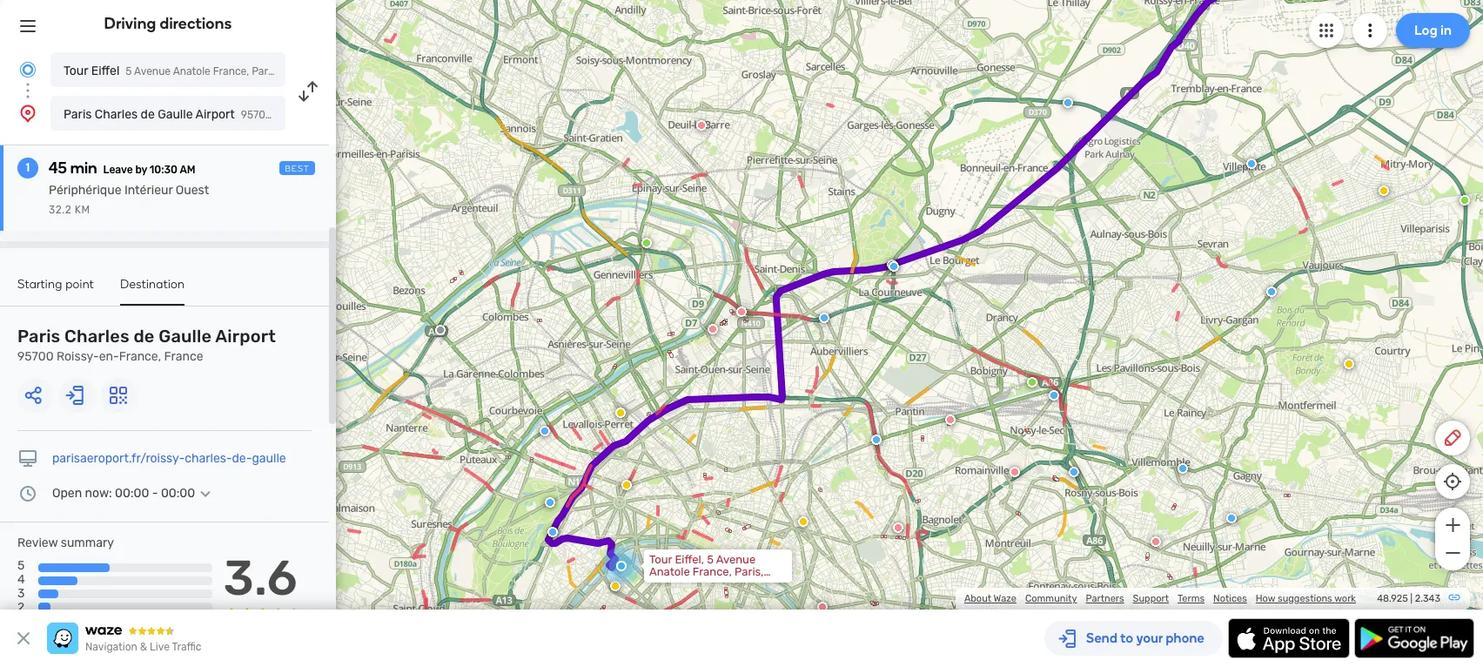 Task type: describe. For each thing, give the bounding box(es) containing it.
charles-
[[185, 451, 232, 466]]

1 horizontal spatial hazard image
[[799, 516, 809, 527]]

95700
[[17, 349, 54, 364]]

chevron down image
[[195, 487, 216, 501]]

parisaeroport.fr/roissy-charles-de-gaulle
[[52, 451, 286, 466]]

45 min leave by 10:30 am
[[49, 158, 195, 178]]

tour eiffel 5 avenue anatole france, paris, france
[[64, 64, 315, 78]]

2 horizontal spatial road closed image
[[1151, 536, 1162, 547]]

notices
[[1214, 593, 1248, 604]]

zoom in image
[[1443, 515, 1464, 536]]

45
[[49, 158, 67, 178]]

starting point
[[17, 277, 94, 292]]

gaulle for paris charles de gaulle airport
[[158, 107, 193, 122]]

5 4 3 2
[[17, 558, 25, 615]]

paris, for eiffel,
[[735, 565, 764, 578]]

open now: 00:00 - 00:00 button
[[52, 486, 216, 501]]

best
[[285, 164, 310, 174]]

starting
[[17, 277, 62, 292]]

charles for paris charles de gaulle airport
[[95, 107, 138, 122]]

paris, for eiffel
[[252, 65, 279, 78]]

review summary
[[17, 536, 114, 550]]

location image
[[17, 103, 38, 124]]

48.925 | 2.343
[[1378, 593, 1441, 604]]

link image
[[1448, 590, 1462, 604]]

paris for paris charles de gaulle airport
[[64, 107, 92, 122]]

by
[[135, 164, 147, 176]]

eiffel
[[91, 64, 120, 78]]

1 vertical spatial chit chat image
[[642, 238, 652, 248]]

x image
[[13, 628, 34, 649]]

2
[[17, 600, 25, 615]]

-
[[152, 486, 158, 501]]

airport for paris charles de gaulle airport
[[196, 107, 235, 122]]

de for paris charles de gaulle airport
[[141, 107, 155, 122]]

now:
[[85, 486, 112, 501]]

gaulle for paris charles de gaulle airport 95700 roissy-en-france, france
[[159, 326, 212, 347]]

destination button
[[120, 277, 185, 306]]

terms link
[[1178, 593, 1205, 604]]

about waze community partners support terms notices how suggestions work
[[965, 593, 1357, 604]]

driving directions
[[104, 14, 232, 33]]

live
[[150, 641, 170, 653]]

0 vertical spatial hazard image
[[1379, 185, 1390, 196]]

48.925
[[1378, 593, 1409, 604]]

point
[[66, 277, 94, 292]]

driving
[[104, 14, 156, 33]]

10:30
[[150, 164, 178, 176]]

france, for eiffel
[[213, 65, 249, 78]]

how suggestions work link
[[1256, 593, 1357, 604]]

open now: 00:00 - 00:00
[[52, 486, 195, 501]]

1 vertical spatial road closed image
[[893, 523, 904, 533]]

2.343
[[1416, 593, 1441, 604]]

zoom out image
[[1443, 543, 1464, 563]]

paris charles de gaulle airport
[[64, 107, 235, 122]]

|
[[1411, 593, 1413, 604]]

open
[[52, 486, 82, 501]]

de for paris charles de gaulle airport 95700 roissy-en-france, france
[[134, 326, 155, 347]]

intérieur
[[124, 183, 173, 198]]

min
[[70, 158, 97, 178]]

pencil image
[[1443, 428, 1464, 448]]

france for eiffel
[[281, 65, 315, 78]]

charles for paris charles de gaulle airport 95700 roissy-en-france, france
[[65, 326, 129, 347]]

en-
[[99, 349, 119, 364]]

am
[[180, 164, 195, 176]]

1 00:00 from the left
[[115, 486, 149, 501]]

gaulle
[[252, 451, 286, 466]]

navigation
[[85, 641, 137, 653]]

avenue for eiffel
[[134, 65, 171, 78]]



Task type: locate. For each thing, give the bounding box(es) containing it.
0 horizontal spatial tour
[[64, 64, 88, 78]]

0 vertical spatial tour
[[64, 64, 88, 78]]

00:00 right -
[[161, 486, 195, 501]]

1 vertical spatial france,
[[119, 349, 161, 364]]

parisaeroport.fr/roissy-
[[52, 451, 185, 466]]

france, inside tour eiffel 5 avenue anatole france, paris, france
[[213, 65, 249, 78]]

2 horizontal spatial france
[[650, 577, 686, 590]]

2 vertical spatial france
[[650, 577, 686, 590]]

chit chat image
[[1460, 195, 1471, 206], [642, 238, 652, 248], [1028, 377, 1038, 388]]

about
[[965, 593, 992, 604]]

notices link
[[1214, 593, 1248, 604]]

gaulle down tour eiffel 5 avenue anatole france, paris, france
[[158, 107, 193, 122]]

0 vertical spatial hazard image
[[1345, 359, 1355, 369]]

km
[[75, 204, 90, 216]]

de down 'destination' "button"
[[134, 326, 155, 347]]

hazard image
[[1345, 359, 1355, 369], [616, 408, 626, 418], [799, 516, 809, 527]]

2 vertical spatial chit chat image
[[1028, 377, 1038, 388]]

2 vertical spatial road closed image
[[1151, 536, 1162, 547]]

0 horizontal spatial avenue
[[134, 65, 171, 78]]

police image
[[1247, 158, 1258, 169], [887, 260, 898, 270], [1267, 287, 1278, 297], [819, 313, 830, 323], [1069, 467, 1080, 477], [545, 497, 556, 508]]

leave
[[103, 164, 133, 176]]

work
[[1335, 593, 1357, 604]]

0 vertical spatial road closed image
[[708, 324, 718, 334]]

1 horizontal spatial paris,
[[735, 565, 764, 578]]

parisaeroport.fr/roissy-charles-de-gaulle link
[[52, 451, 286, 466]]

partners
[[1086, 593, 1125, 604]]

road closed image
[[708, 324, 718, 334], [893, 523, 904, 533], [1151, 536, 1162, 547]]

summary
[[61, 536, 114, 550]]

2 horizontal spatial hazard image
[[1345, 359, 1355, 369]]

suggestions
[[1278, 593, 1333, 604]]

anatole
[[173, 65, 211, 78], [650, 565, 690, 578]]

france
[[281, 65, 315, 78], [164, 349, 203, 364], [650, 577, 686, 590]]

5 inside 5 4 3 2
[[17, 558, 25, 573]]

5 for eiffel
[[126, 65, 132, 78]]

1 vertical spatial avenue
[[716, 553, 756, 566]]

5
[[126, 65, 132, 78], [707, 553, 714, 566], [17, 558, 25, 573]]

5 inside tour eiffel, 5 avenue anatole france, paris, france
[[707, 553, 714, 566]]

0 horizontal spatial road closed image
[[708, 324, 718, 334]]

eiffel,
[[675, 553, 704, 566]]

france, inside paris charles de gaulle airport 95700 roissy-en-france, france
[[119, 349, 161, 364]]

1 horizontal spatial hazard image
[[622, 480, 632, 490]]

hazard image
[[1379, 185, 1390, 196], [622, 480, 632, 490], [610, 581, 621, 591]]

32.2
[[49, 204, 72, 216]]

review
[[17, 536, 58, 550]]

1 horizontal spatial france
[[281, 65, 315, 78]]

community link
[[1026, 593, 1078, 604]]

charles
[[95, 107, 138, 122], [65, 326, 129, 347]]

1 vertical spatial tour
[[650, 553, 672, 566]]

5 right eiffel,
[[707, 553, 714, 566]]

0 vertical spatial airport
[[196, 107, 235, 122]]

airport
[[196, 107, 235, 122], [215, 326, 276, 347]]

1 horizontal spatial 5
[[126, 65, 132, 78]]

&
[[140, 641, 147, 653]]

1 vertical spatial anatole
[[650, 565, 690, 578]]

france inside tour eiffel, 5 avenue anatole france, paris, france
[[650, 577, 686, 590]]

france, inside tour eiffel, 5 avenue anatole france, paris, france
[[693, 565, 732, 578]]

paris inside paris charles de gaulle airport button
[[64, 107, 92, 122]]

1 vertical spatial de
[[134, 326, 155, 347]]

1
[[26, 160, 30, 175]]

anatole inside tour eiffel 5 avenue anatole france, paris, france
[[173, 65, 211, 78]]

1 vertical spatial hazard image
[[616, 408, 626, 418]]

paris right the location image
[[64, 107, 92, 122]]

charles inside paris charles de gaulle airport 95700 roissy-en-france, france
[[65, 326, 129, 347]]

0 vertical spatial paris
[[64, 107, 92, 122]]

de
[[141, 107, 155, 122], [134, 326, 155, 347]]

0 horizontal spatial 5
[[17, 558, 25, 573]]

how
[[1256, 593, 1276, 604]]

avenue
[[134, 65, 171, 78], [716, 553, 756, 566]]

1 horizontal spatial 00:00
[[161, 486, 195, 501]]

2 horizontal spatial 5
[[707, 553, 714, 566]]

5 inside tour eiffel 5 avenue anatole france, paris, france
[[126, 65, 132, 78]]

2 vertical spatial hazard image
[[799, 516, 809, 527]]

1 horizontal spatial road closed image
[[893, 523, 904, 533]]

1 horizontal spatial france,
[[213, 65, 249, 78]]

0 horizontal spatial anatole
[[173, 65, 211, 78]]

community
[[1026, 593, 1078, 604]]

france,
[[213, 65, 249, 78], [119, 349, 161, 364], [693, 565, 732, 578]]

avenue inside tour eiffel, 5 avenue anatole france, paris, france
[[716, 553, 756, 566]]

1 vertical spatial airport
[[215, 326, 276, 347]]

current location image
[[17, 59, 38, 80]]

3
[[17, 586, 25, 601]]

paris up 95700
[[17, 326, 60, 347]]

ouest
[[176, 183, 209, 198]]

avenue inside tour eiffel 5 avenue anatole france, paris, france
[[134, 65, 171, 78]]

tour for eiffel,
[[650, 553, 672, 566]]

charles down the eiffel
[[95, 107, 138, 122]]

1 vertical spatial gaulle
[[159, 326, 212, 347]]

tour left the eiffel
[[64, 64, 88, 78]]

0 vertical spatial charles
[[95, 107, 138, 122]]

0 vertical spatial anatole
[[173, 65, 211, 78]]

paris,
[[252, 65, 279, 78], [735, 565, 764, 578]]

navigation & live traffic
[[85, 641, 202, 653]]

gaulle down 'destination' "button"
[[159, 326, 212, 347]]

00:00 left -
[[115, 486, 149, 501]]

paris charles de gaulle airport button
[[51, 96, 286, 131]]

de inside paris charles de gaulle airport button
[[141, 107, 155, 122]]

traffic
[[172, 641, 202, 653]]

1 horizontal spatial anatole
[[650, 565, 690, 578]]

terms
[[1178, 593, 1205, 604]]

anatole for eiffel
[[173, 65, 211, 78]]

2 horizontal spatial chit chat image
[[1460, 195, 1471, 206]]

airport inside button
[[196, 107, 235, 122]]

accident image
[[435, 325, 446, 335]]

anatole inside tour eiffel, 5 avenue anatole france, paris, france
[[650, 565, 690, 578]]

roissy-
[[57, 349, 99, 364]]

0 horizontal spatial hazard image
[[610, 581, 621, 591]]

0 horizontal spatial 00:00
[[115, 486, 149, 501]]

4
[[17, 572, 25, 587]]

tour
[[64, 64, 88, 78], [650, 553, 672, 566]]

0 vertical spatial france,
[[213, 65, 249, 78]]

0 horizontal spatial chit chat image
[[642, 238, 652, 248]]

périphérique
[[49, 183, 121, 198]]

0 horizontal spatial france
[[164, 349, 203, 364]]

tour eiffel, 5 avenue anatole france, paris, france
[[650, 553, 764, 590]]

computer image
[[17, 448, 38, 469]]

anatole for eiffel,
[[650, 565, 690, 578]]

france, for eiffel,
[[693, 565, 732, 578]]

destination
[[120, 277, 185, 292]]

0 vertical spatial paris,
[[252, 65, 279, 78]]

2 vertical spatial france,
[[693, 565, 732, 578]]

périphérique intérieur ouest 32.2 km
[[49, 183, 209, 216]]

road closed image
[[697, 120, 707, 131], [737, 307, 747, 317], [946, 415, 956, 425], [1010, 467, 1021, 477], [818, 602, 828, 612]]

1 horizontal spatial chit chat image
[[1028, 377, 1038, 388]]

0 vertical spatial gaulle
[[158, 107, 193, 122]]

1 vertical spatial france
[[164, 349, 203, 364]]

airport inside paris charles de gaulle airport 95700 roissy-en-france, france
[[215, 326, 276, 347]]

tour left eiffel,
[[650, 553, 672, 566]]

paris for paris charles de gaulle airport 95700 roissy-en-france, france
[[17, 326, 60, 347]]

gaulle inside paris charles de gaulle airport 95700 roissy-en-france, france
[[159, 326, 212, 347]]

0 horizontal spatial paris
[[17, 326, 60, 347]]

starting point button
[[17, 277, 94, 304]]

support link
[[1134, 593, 1170, 604]]

1 horizontal spatial avenue
[[716, 553, 756, 566]]

avenue up paris charles de gaulle airport
[[134, 65, 171, 78]]

0 vertical spatial de
[[141, 107, 155, 122]]

paris charles de gaulle airport 95700 roissy-en-france, france
[[17, 326, 276, 364]]

clock image
[[17, 483, 38, 504]]

tour inside tour eiffel, 5 avenue anatole france, paris, france
[[650, 553, 672, 566]]

charles up 'en-'
[[65, 326, 129, 347]]

0 horizontal spatial france,
[[119, 349, 161, 364]]

avenue right eiffel,
[[716, 553, 756, 566]]

gaulle inside paris charles de gaulle airport button
[[158, 107, 193, 122]]

de up by
[[141, 107, 155, 122]]

1 vertical spatial paris,
[[735, 565, 764, 578]]

1 horizontal spatial paris
[[64, 107, 92, 122]]

1 vertical spatial hazard image
[[622, 480, 632, 490]]

1 vertical spatial paris
[[17, 326, 60, 347]]

5 up 3
[[17, 558, 25, 573]]

france inside paris charles de gaulle airport 95700 roissy-en-france, france
[[164, 349, 203, 364]]

1 horizontal spatial tour
[[650, 553, 672, 566]]

paris inside paris charles de gaulle airport 95700 roissy-en-france, france
[[17, 326, 60, 347]]

de inside paris charles de gaulle airport 95700 roissy-en-france, france
[[134, 326, 155, 347]]

0 horizontal spatial paris,
[[252, 65, 279, 78]]

3.6
[[223, 550, 297, 607]]

france for eiffel,
[[650, 577, 686, 590]]

0 vertical spatial chit chat image
[[1460, 195, 1471, 206]]

00:00
[[115, 486, 149, 501], [161, 486, 195, 501]]

2 horizontal spatial hazard image
[[1379, 185, 1390, 196]]

2 horizontal spatial france,
[[693, 565, 732, 578]]

gaulle
[[158, 107, 193, 122], [159, 326, 212, 347]]

1 vertical spatial charles
[[65, 326, 129, 347]]

charles inside button
[[95, 107, 138, 122]]

tour for eiffel
[[64, 64, 88, 78]]

paris
[[64, 107, 92, 122], [17, 326, 60, 347]]

paris, inside tour eiffel 5 avenue anatole france, paris, france
[[252, 65, 279, 78]]

airport for paris charles de gaulle airport 95700 roissy-en-france, france
[[215, 326, 276, 347]]

partners link
[[1086, 593, 1125, 604]]

0 horizontal spatial hazard image
[[616, 408, 626, 418]]

directions
[[160, 14, 232, 33]]

about waze link
[[965, 593, 1017, 604]]

waze
[[994, 593, 1017, 604]]

0 vertical spatial france
[[281, 65, 315, 78]]

0 vertical spatial avenue
[[134, 65, 171, 78]]

5 right the eiffel
[[126, 65, 132, 78]]

de-
[[232, 451, 252, 466]]

5 for eiffel,
[[707, 553, 714, 566]]

2 00:00 from the left
[[161, 486, 195, 501]]

avenue for eiffel,
[[716, 553, 756, 566]]

france inside tour eiffel 5 avenue anatole france, paris, france
[[281, 65, 315, 78]]

paris, inside tour eiffel, 5 avenue anatole france, paris, france
[[735, 565, 764, 578]]

police image
[[1063, 98, 1074, 108], [889, 261, 900, 272], [1049, 390, 1060, 401], [540, 426, 550, 436], [872, 435, 882, 445], [1178, 463, 1189, 474], [1227, 513, 1237, 523], [548, 527, 558, 537]]

2 vertical spatial hazard image
[[610, 581, 621, 591]]

support
[[1134, 593, 1170, 604]]



Task type: vqa. For each thing, say whether or not it's contained in the screenshot.
the topmost Parisi Bakery 198 Mott St, New York, New York, United States
no



